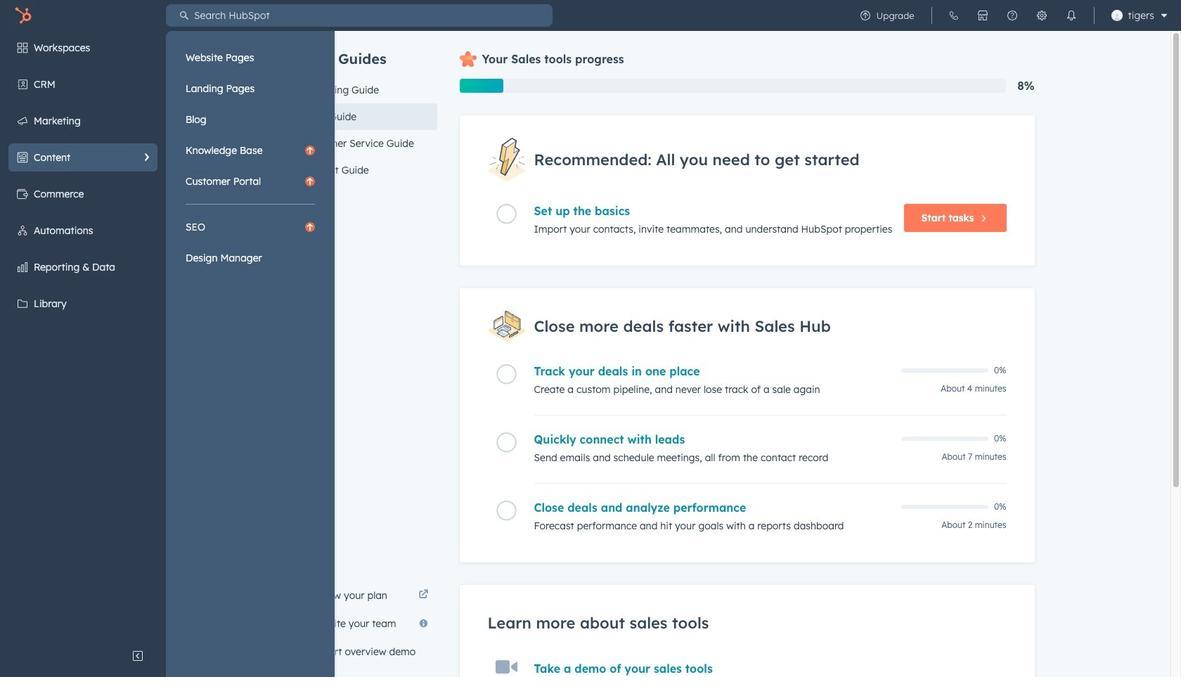 Task type: locate. For each thing, give the bounding box(es) containing it.
menu
[[851, 0, 1173, 31], [0, 31, 335, 677], [179, 44, 322, 272]]

notifications image
[[1066, 10, 1077, 21]]

help image
[[1007, 10, 1018, 21]]

link opens in a new window image
[[419, 590, 429, 601]]

Search HubSpot search field
[[188, 4, 553, 27]]

howard n/a image
[[1112, 10, 1123, 21]]

progress bar
[[460, 79, 503, 93]]



Task type: describe. For each thing, give the bounding box(es) containing it.
settings image
[[1036, 10, 1048, 21]]

user guides element
[[294, 31, 437, 184]]

link opens in a new window image
[[419, 587, 429, 604]]

marketplaces image
[[977, 10, 989, 21]]



Task type: vqa. For each thing, say whether or not it's contained in the screenshot.
right Tracking
no



